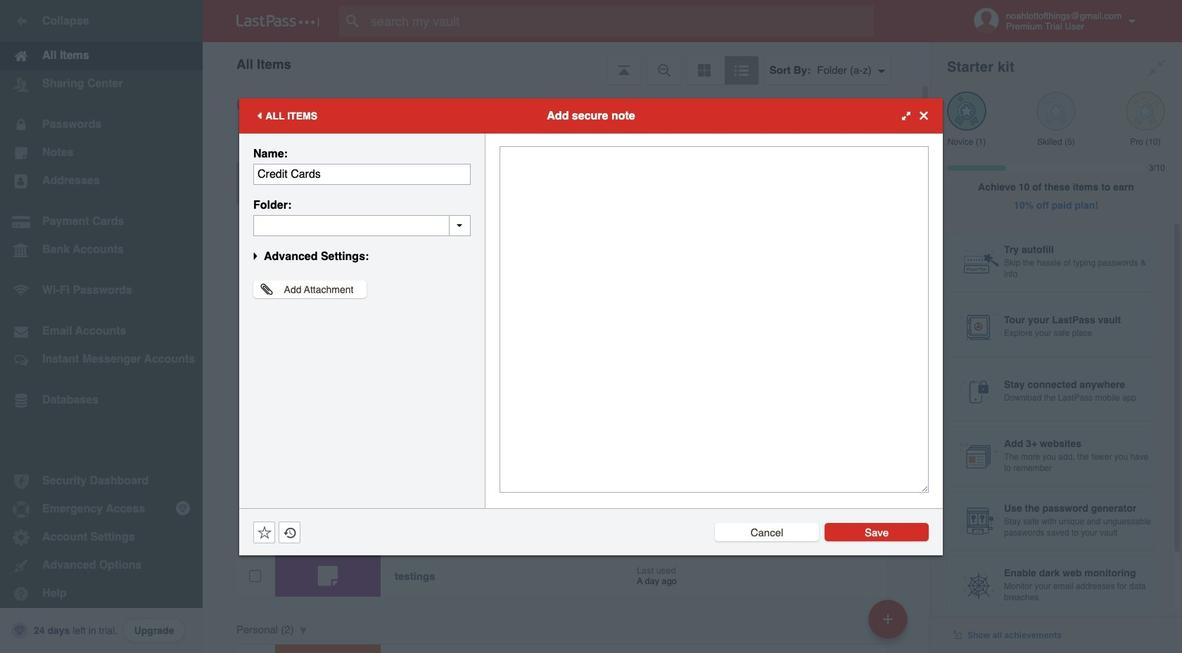 Task type: locate. For each thing, give the bounding box(es) containing it.
None text field
[[500, 146, 929, 493], [253, 164, 471, 185], [253, 215, 471, 236], [500, 146, 929, 493], [253, 164, 471, 185], [253, 215, 471, 236]]

dialog
[[239, 98, 943, 555]]

search my vault text field
[[339, 6, 901, 37]]

lastpass image
[[236, 15, 319, 27]]

vault options navigation
[[203, 42, 930, 84]]

main navigation navigation
[[0, 0, 203, 654]]



Task type: describe. For each thing, give the bounding box(es) containing it.
Search search field
[[339, 6, 901, 37]]

new item navigation
[[863, 596, 916, 654]]

new item image
[[883, 615, 893, 624]]



